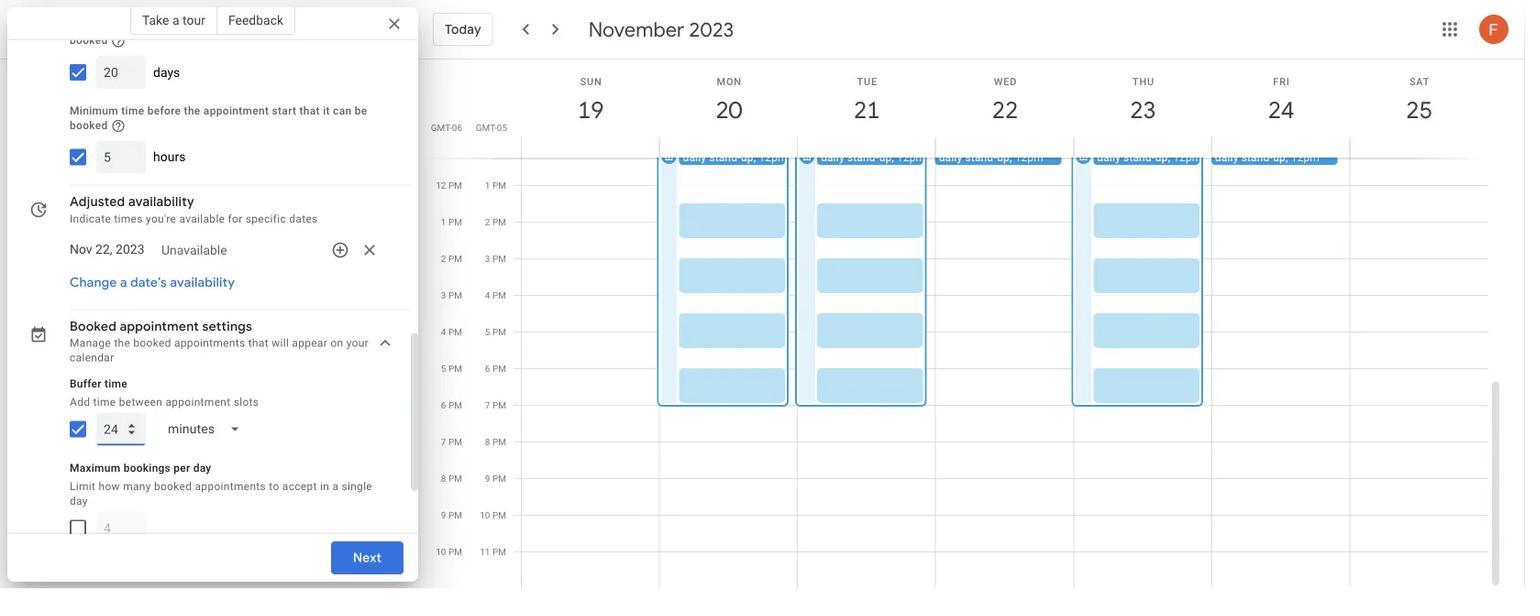 Task type: describe. For each thing, give the bounding box(es) containing it.
appointments inside maximum bookings per day limit how many booked appointments to accept in a single day
[[195, 481, 266, 494]]

be inside maximum time in advance that an appointment can be booked
[[338, 20, 351, 33]]

calendar
[[70, 352, 114, 365]]

0 horizontal spatial 9
[[441, 510, 446, 521]]

gmt-05
[[476, 122, 507, 133]]

tuesday, november 21 element
[[846, 89, 888, 131]]

booked inside minimum time before the appointment start that it can be booked
[[70, 120, 108, 132]]

today button
[[433, 7, 493, 51]]

1 vertical spatial 2 pm
[[441, 253, 462, 264]]

change a date's availability
[[70, 275, 235, 292]]

20
[[715, 95, 741, 125]]

12 pm
[[436, 180, 462, 191]]

3 12pm from the left
[[1015, 151, 1043, 164]]

2 up from the left
[[879, 151, 892, 164]]

next
[[353, 550, 381, 567]]

22
[[991, 95, 1017, 125]]

gmt- for 05
[[476, 122, 497, 133]]

1 vertical spatial 10 pm
[[436, 547, 462, 558]]

start
[[272, 105, 296, 118]]

adjusted availability indicate times you're available for specific dates
[[70, 195, 318, 226]]

november 2023
[[588, 17, 734, 42]]

1 vertical spatial 8
[[441, 473, 446, 484]]

0 horizontal spatial 10
[[436, 547, 446, 558]]

1 daily from the left
[[683, 151, 706, 164]]

time right add
[[93, 396, 116, 409]]

to
[[269, 481, 279, 494]]

1 horizontal spatial 2
[[485, 216, 490, 227]]

sat 25
[[1405, 76, 1431, 125]]

1 horizontal spatial 6
[[485, 363, 490, 374]]

wed
[[994, 76, 1017, 87]]

monday, november 20 element
[[708, 89, 750, 131]]

tue
[[857, 76, 878, 87]]

friday, november 24 element
[[1260, 89, 1302, 131]]

your
[[346, 338, 369, 350]]

1 horizontal spatial 8
[[485, 437, 490, 448]]

2 daily from the left
[[821, 151, 844, 164]]

before
[[147, 105, 181, 118]]

0 horizontal spatial 2
[[441, 253, 446, 264]]

you're
[[146, 213, 176, 226]]

slots
[[234, 396, 259, 409]]

next button
[[331, 536, 404, 580]]

1 horizontal spatial 10
[[480, 510, 490, 521]]

booked
[[70, 319, 117, 336]]

0 horizontal spatial day
[[70, 495, 88, 508]]

25
[[1405, 95, 1431, 125]]

mon 20
[[715, 76, 742, 125]]

1 vertical spatial 6 pm
[[441, 400, 462, 411]]

availability inside adjusted availability indicate times you're available for specific dates
[[128, 195, 194, 211]]

0 horizontal spatial 3 pm
[[441, 290, 462, 301]]

tue 21
[[853, 76, 879, 125]]

buffer time add time between appointment slots
[[70, 378, 259, 409]]

06
[[452, 122, 462, 133]]

1 vertical spatial 4
[[441, 326, 446, 337]]

sat
[[1409, 76, 1430, 87]]

1 horizontal spatial day
[[193, 462, 211, 475]]

1 horizontal spatial 3
[[485, 253, 490, 264]]

wed 22
[[991, 76, 1017, 125]]

grid containing 19
[[426, 60, 1503, 590]]

11
[[480, 547, 490, 558]]

1 horizontal spatial 4
[[485, 290, 490, 301]]

add
[[70, 396, 90, 409]]

2 stand- from the left
[[847, 151, 879, 164]]

available
[[179, 213, 225, 226]]

fri 24
[[1267, 76, 1293, 125]]

limit
[[70, 481, 96, 494]]

5 up from the left
[[1273, 151, 1286, 164]]

time for buffer
[[105, 378, 127, 391]]

gmt- for 06
[[431, 122, 452, 133]]

maximum bookings per day limit how many booked appointments to accept in a single day
[[70, 462, 372, 508]]

mon
[[717, 76, 742, 87]]

0 horizontal spatial 7
[[441, 437, 446, 448]]

can inside maximum time in advance that an appointment can be booked
[[316, 20, 335, 33]]

how
[[99, 481, 120, 494]]

booked appointment settings manage the booked appointments that will appear on your calendar
[[70, 319, 369, 365]]

3 stand- from the left
[[965, 151, 997, 164]]

today
[[445, 21, 481, 38]]

appointment inside maximum time in advance that an appointment can be booked
[[248, 20, 313, 33]]

0 vertical spatial 7
[[485, 400, 490, 411]]

0 horizontal spatial 6
[[441, 400, 446, 411]]

maximum time in advance that an appointment can be booked
[[70, 20, 351, 47]]

1 vertical spatial 5 pm
[[441, 363, 462, 374]]

0 vertical spatial 8 pm
[[485, 437, 506, 448]]

Maximum days in advance that an appointment can be booked number field
[[104, 56, 138, 89]]

appear
[[292, 338, 328, 350]]

0 vertical spatial 9 pm
[[485, 473, 506, 484]]

1 vertical spatial 7 pm
[[441, 437, 462, 448]]

1 daily stand-up , 12pm from the left
[[683, 151, 787, 164]]

appointments inside booked appointment settings manage the booked appointments that will appear on your calendar
[[174, 338, 245, 350]]

the inside booked appointment settings manage the booked appointments that will appear on your calendar
[[114, 338, 130, 350]]

3 up from the left
[[997, 151, 1010, 164]]

1 horizontal spatial 5
[[485, 326, 490, 337]]

1 12pm from the left
[[759, 151, 787, 164]]

1 vertical spatial 1
[[441, 216, 446, 227]]

thu 23
[[1129, 76, 1155, 125]]

4 daily stand-up , 12pm from the left
[[1097, 151, 1202, 164]]

indicate
[[70, 213, 111, 226]]

2 12pm from the left
[[897, 151, 926, 164]]

minimum
[[70, 105, 118, 118]]

manage
[[70, 338, 111, 350]]

november
[[588, 17, 684, 42]]

accept
[[282, 481, 317, 494]]

availability inside button
[[170, 275, 235, 292]]

Minimum amount of hours before the start of the appointment that it can be booked number field
[[104, 141, 138, 174]]

0 vertical spatial 1 pm
[[485, 180, 506, 191]]

a for change
[[120, 275, 127, 292]]

buffer
[[70, 378, 102, 391]]

many
[[123, 481, 151, 494]]

specific
[[246, 213, 286, 226]]

a for take
[[172, 12, 179, 28]]

1 vertical spatial 8 pm
[[441, 473, 462, 484]]

booked inside maximum bookings per day limit how many booked appointments to accept in a single day
[[154, 481, 192, 494]]

1 vertical spatial 3
[[441, 290, 446, 301]]

11 pm
[[480, 547, 506, 558]]

21
[[853, 95, 879, 125]]

0 vertical spatial 5 pm
[[485, 326, 506, 337]]

Buffer time number field
[[104, 414, 138, 447]]

take a tour
[[142, 12, 205, 28]]

that inside maximum time in advance that an appointment can be booked
[[209, 20, 229, 33]]

take a tour button
[[130, 6, 217, 35]]

between
[[119, 396, 162, 409]]



Task type: locate. For each thing, give the bounding box(es) containing it.
sun 19
[[577, 76, 603, 125]]

0 vertical spatial 2 pm
[[485, 216, 506, 227]]

0 horizontal spatial 5
[[441, 363, 446, 374]]

1
[[485, 180, 490, 191], [441, 216, 446, 227]]

that inside minimum time before the appointment start that it can be booked
[[299, 105, 320, 118]]

0 horizontal spatial 6 pm
[[441, 400, 462, 411]]

up down 22
[[997, 151, 1010, 164]]

0 horizontal spatial 7 pm
[[441, 437, 462, 448]]

1 vertical spatial 9 pm
[[441, 510, 462, 521]]

appointments
[[174, 338, 245, 350], [195, 481, 266, 494]]

1 horizontal spatial 6 pm
[[485, 363, 506, 374]]

1 horizontal spatial 1 pm
[[485, 180, 506, 191]]

maximum inside maximum bookings per day limit how many booked appointments to accept in a single day
[[70, 462, 120, 475]]

up down the thursday, november 23 element
[[1155, 151, 1168, 164]]

0 vertical spatial be
[[338, 20, 351, 33]]

appointment down change a date's availability button
[[120, 319, 199, 336]]

1 horizontal spatial a
[[172, 12, 179, 28]]

booked
[[70, 34, 108, 47], [70, 120, 108, 132], [133, 338, 171, 350], [154, 481, 192, 494]]

22 column header
[[935, 60, 1074, 158]]

0 horizontal spatial 1 pm
[[441, 216, 462, 227]]

0 vertical spatial a
[[172, 12, 179, 28]]

1 vertical spatial day
[[70, 495, 88, 508]]

1 vertical spatial the
[[114, 338, 130, 350]]

0 vertical spatial 3 pm
[[485, 253, 506, 264]]

4 stand- from the left
[[1123, 151, 1155, 164]]

2 pm
[[485, 216, 506, 227], [441, 253, 462, 264]]

21 column header
[[797, 60, 936, 158]]

0 vertical spatial availability
[[128, 195, 194, 211]]

a inside maximum bookings per day limit how many booked appointments to accept in a single day
[[332, 481, 339, 494]]

an
[[232, 20, 245, 33]]

the right before
[[184, 105, 200, 118]]

3 , from the left
[[1010, 151, 1012, 164]]

maximum inside maximum time in advance that an appointment can be booked
[[70, 20, 121, 33]]

can
[[316, 20, 335, 33], [333, 105, 352, 118]]

daily stand-up , 12pm down tuesday, november 21 element
[[821, 151, 926, 164]]

1 stand- from the left
[[709, 151, 741, 164]]

maximum for maximum bookings per day limit how many booked appointments to accept in a single day
[[70, 462, 120, 475]]

1 vertical spatial 6
[[441, 400, 446, 411]]

0 horizontal spatial 9 pm
[[441, 510, 462, 521]]

0 vertical spatial 10 pm
[[480, 510, 506, 521]]

can inside minimum time before the appointment start that it can be booked
[[333, 105, 352, 118]]

1 pm
[[485, 180, 506, 191], [441, 216, 462, 227]]

stand- down 20
[[709, 151, 741, 164]]

sun
[[580, 76, 602, 87]]

0 vertical spatial in
[[150, 20, 159, 33]]

0 vertical spatial 6 pm
[[485, 363, 506, 374]]

0 vertical spatial can
[[316, 20, 335, 33]]

that left it
[[299, 105, 320, 118]]

05
[[497, 122, 507, 133]]

time left advance
[[124, 20, 147, 33]]

12pm
[[759, 151, 787, 164], [897, 151, 926, 164], [1015, 151, 1043, 164], [1173, 151, 1202, 164], [1291, 151, 1320, 164]]

appointment inside minimum time before the appointment start that it can be booked
[[203, 105, 269, 118]]

in inside maximum bookings per day limit how many booked appointments to accept in a single day
[[320, 481, 329, 494]]

1 vertical spatial availability
[[170, 275, 235, 292]]

2 daily stand-up , 12pm from the left
[[821, 151, 926, 164]]

up down monday, november 20 element
[[741, 151, 754, 164]]

5 stand- from the left
[[1241, 151, 1273, 164]]

booked up buffer time add time between appointment slots
[[133, 338, 171, 350]]

5
[[485, 326, 490, 337], [441, 363, 446, 374]]

0 horizontal spatial 5 pm
[[441, 363, 462, 374]]

tour
[[183, 12, 205, 28]]

1 right 12 pm
[[485, 180, 490, 191]]

bookings
[[123, 462, 171, 475]]

2 , from the left
[[892, 151, 894, 164]]

0 horizontal spatial the
[[114, 338, 130, 350]]

23
[[1129, 95, 1155, 125]]

maximum for maximum time in advance that an appointment can be booked
[[70, 20, 121, 33]]

24
[[1267, 95, 1293, 125]]

a left single
[[332, 481, 339, 494]]

19
[[577, 95, 603, 125]]

1 horizontal spatial 8 pm
[[485, 437, 506, 448]]

daily stand-up , 12pm down 22
[[939, 151, 1043, 164]]

1 vertical spatial 7
[[441, 437, 446, 448]]

time left before
[[121, 105, 144, 118]]

a inside 'button'
[[172, 12, 179, 28]]

be right feedback button
[[338, 20, 351, 33]]

be
[[338, 20, 351, 33], [355, 105, 367, 118]]

Date text field
[[70, 239, 145, 262]]

1 vertical spatial 3 pm
[[441, 290, 462, 301]]

2023
[[689, 17, 734, 42]]

5 , from the left
[[1286, 151, 1288, 164]]

1 horizontal spatial 5 pm
[[485, 326, 506, 337]]

0 vertical spatial that
[[209, 20, 229, 33]]

0 vertical spatial 1
[[485, 180, 490, 191]]

1 vertical spatial 1 pm
[[441, 216, 462, 227]]

pm
[[448, 180, 462, 191], [492, 180, 506, 191], [448, 216, 462, 227], [492, 216, 506, 227], [448, 253, 462, 264], [492, 253, 506, 264], [448, 290, 462, 301], [492, 290, 506, 301], [448, 326, 462, 337], [492, 326, 506, 337], [448, 363, 462, 374], [492, 363, 506, 374], [448, 400, 462, 411], [492, 400, 506, 411], [448, 437, 462, 448], [492, 437, 506, 448], [448, 473, 462, 484], [492, 473, 506, 484], [448, 510, 462, 521], [492, 510, 506, 521], [448, 547, 462, 558], [492, 547, 506, 558]]

single
[[342, 481, 372, 494]]

a left date's
[[120, 275, 127, 292]]

sunday, november 19 element
[[570, 89, 612, 131]]

25 column header
[[1349, 60, 1488, 158]]

1 vertical spatial can
[[333, 105, 352, 118]]

7 pm
[[485, 400, 506, 411], [441, 437, 462, 448]]

3 pm
[[485, 253, 506, 264], [441, 290, 462, 301]]

2 vertical spatial that
[[248, 338, 269, 350]]

unavailable
[[161, 243, 227, 258]]

0 vertical spatial 7 pm
[[485, 400, 506, 411]]

saturday, november 25 element
[[1398, 89, 1440, 131]]

that inside booked appointment settings manage the booked appointments that will appear on your calendar
[[248, 338, 269, 350]]

stand- down 23
[[1123, 151, 1155, 164]]

4 up from the left
[[1155, 151, 1168, 164]]

0 horizontal spatial be
[[338, 20, 351, 33]]

1 maximum from the top
[[70, 20, 121, 33]]

daily stand-up , 12pm
[[683, 151, 787, 164], [821, 151, 926, 164], [939, 151, 1043, 164], [1097, 151, 1202, 164], [1215, 151, 1320, 164]]

stand- down 21
[[847, 151, 879, 164]]

change a date's availability button
[[62, 267, 242, 300]]

stand- down 24
[[1241, 151, 1273, 164]]

1 vertical spatial a
[[120, 275, 127, 292]]

daily stand-up , 12pm down the thursday, november 23 element
[[1097, 151, 1202, 164]]

4 , from the left
[[1168, 151, 1170, 164]]

1 vertical spatial 5
[[441, 363, 446, 374]]

4
[[485, 290, 490, 301], [441, 326, 446, 337]]

2 horizontal spatial a
[[332, 481, 339, 494]]

3 daily stand-up , 12pm from the left
[[939, 151, 1043, 164]]

a left tour
[[172, 12, 179, 28]]

0 horizontal spatial 8 pm
[[441, 473, 462, 484]]

4 12pm from the left
[[1173, 151, 1202, 164]]

0 horizontal spatial 4 pm
[[441, 326, 462, 337]]

time inside minimum time before the appointment start that it can be booked
[[121, 105, 144, 118]]

2 maximum from the top
[[70, 462, 120, 475]]

0 horizontal spatial 2 pm
[[441, 253, 462, 264]]

booked inside maximum time in advance that an appointment can be booked
[[70, 34, 108, 47]]

0 vertical spatial 10
[[480, 510, 490, 521]]

1 up from the left
[[741, 151, 754, 164]]

8
[[485, 437, 490, 448], [441, 473, 446, 484]]

1 , from the left
[[754, 151, 756, 164]]

in inside maximum time in advance that an appointment can be booked
[[150, 20, 159, 33]]

6
[[485, 363, 490, 374], [441, 400, 446, 411]]

4 pm
[[485, 290, 506, 301], [441, 326, 462, 337]]

0 vertical spatial 6
[[485, 363, 490, 374]]

appointment
[[248, 20, 313, 33], [203, 105, 269, 118], [120, 319, 199, 336], [165, 396, 231, 409]]

0 vertical spatial day
[[193, 462, 211, 475]]

gmt-
[[431, 122, 452, 133], [476, 122, 497, 133]]

0 vertical spatial maximum
[[70, 20, 121, 33]]

0 vertical spatial 8
[[485, 437, 490, 448]]

availability down unavailable
[[170, 275, 235, 292]]

on
[[330, 338, 343, 350]]

take
[[142, 12, 169, 28]]

1 horizontal spatial in
[[320, 481, 329, 494]]

be inside minimum time before the appointment start that it can be booked
[[355, 105, 367, 118]]

for
[[228, 213, 243, 226]]

1 gmt- from the left
[[431, 122, 452, 133]]

booked down per
[[154, 481, 192, 494]]

appointment left slots
[[165, 396, 231, 409]]

0 horizontal spatial gmt-
[[431, 122, 452, 133]]

23 column header
[[1073, 60, 1212, 158]]

1 down 12
[[441, 216, 446, 227]]

10 pm up the 11 pm at the left
[[480, 510, 506, 521]]

1 horizontal spatial 1
[[485, 180, 490, 191]]

0 vertical spatial 9
[[485, 473, 490, 484]]

gmt-06
[[431, 122, 462, 133]]

days
[[153, 65, 180, 80]]

stand- down 22
[[965, 151, 997, 164]]

0 vertical spatial the
[[184, 105, 200, 118]]

booked down minimum
[[70, 120, 108, 132]]

appointment inside booked appointment settings manage the booked appointments that will appear on your calendar
[[120, 319, 199, 336]]

that
[[209, 20, 229, 33], [299, 105, 320, 118], [248, 338, 269, 350]]

1 horizontal spatial 7 pm
[[485, 400, 506, 411]]

0 vertical spatial 5
[[485, 326, 490, 337]]

the right manage
[[114, 338, 130, 350]]

can right it
[[333, 105, 352, 118]]

daily stand-up , 12pm down monday, november 20 element
[[683, 151, 787, 164]]

gmt- left gmt-05
[[431, 122, 452, 133]]

,
[[754, 151, 756, 164], [892, 151, 894, 164], [1010, 151, 1012, 164], [1168, 151, 1170, 164], [1286, 151, 1288, 164]]

day down limit
[[70, 495, 88, 508]]

time inside maximum time in advance that an appointment can be booked
[[124, 20, 147, 33]]

time for minimum
[[121, 105, 144, 118]]

availability
[[128, 195, 194, 211], [170, 275, 235, 292]]

appointments left to
[[195, 481, 266, 494]]

20 column header
[[659, 60, 798, 158]]

1 horizontal spatial 3 pm
[[485, 253, 506, 264]]

1 vertical spatial 4 pm
[[441, 326, 462, 337]]

1 horizontal spatial 9
[[485, 473, 490, 484]]

1 horizontal spatial 7
[[485, 400, 490, 411]]

None field
[[153, 414, 255, 447]]

booked up maximum days in advance that an appointment can be booked "number field"
[[70, 34, 108, 47]]

5 daily from the left
[[1215, 151, 1239, 164]]

maximum up limit
[[70, 462, 120, 475]]

that left will
[[248, 338, 269, 350]]

grid
[[426, 60, 1503, 590]]

wednesday, november 22 element
[[984, 89, 1026, 131]]

hours
[[153, 150, 186, 165]]

Maximum bookings per day number field
[[104, 513, 138, 546]]

1 vertical spatial maximum
[[70, 462, 120, 475]]

0 horizontal spatial 4
[[441, 326, 446, 337]]

appointment inside buffer time add time between appointment slots
[[165, 396, 231, 409]]

3 daily from the left
[[939, 151, 962, 164]]

can right feedback button
[[316, 20, 335, 33]]

2 horizontal spatial that
[[299, 105, 320, 118]]

in
[[150, 20, 159, 33], [320, 481, 329, 494]]

5 12pm from the left
[[1291, 151, 1320, 164]]

24 column header
[[1211, 60, 1350, 158]]

appointment right an
[[248, 20, 313, 33]]

in left advance
[[150, 20, 159, 33]]

adjusted
[[70, 195, 125, 211]]

1 horizontal spatial that
[[248, 338, 269, 350]]

1 vertical spatial in
[[320, 481, 329, 494]]

time right buffer
[[105, 378, 127, 391]]

1 horizontal spatial gmt-
[[476, 122, 497, 133]]

thu
[[1132, 76, 1155, 87]]

0 vertical spatial 2
[[485, 216, 490, 227]]

gmt- right 06
[[476, 122, 497, 133]]

2 gmt- from the left
[[476, 122, 497, 133]]

1 horizontal spatial 4 pm
[[485, 290, 506, 301]]

day right per
[[193, 462, 211, 475]]

thursday, november 23 element
[[1122, 89, 1164, 131]]

will
[[272, 338, 289, 350]]

time for maximum
[[124, 20, 147, 33]]

1 horizontal spatial 9 pm
[[485, 473, 506, 484]]

advance
[[162, 20, 206, 33]]

appointments down settings
[[174, 338, 245, 350]]

10 up "11"
[[480, 510, 490, 521]]

2 vertical spatial a
[[332, 481, 339, 494]]

dates
[[289, 213, 318, 226]]

1 vertical spatial appointments
[[195, 481, 266, 494]]

0 horizontal spatial 1
[[441, 216, 446, 227]]

10 pm left "11"
[[436, 547, 462, 558]]

per
[[174, 462, 190, 475]]

19 column header
[[521, 60, 660, 158]]

10 left "11"
[[436, 547, 446, 558]]

times
[[114, 213, 143, 226]]

that left an
[[209, 20, 229, 33]]

maximum up maximum days in advance that an appointment can be booked "number field"
[[70, 20, 121, 33]]

a
[[172, 12, 179, 28], [120, 275, 127, 292], [332, 481, 339, 494]]

7
[[485, 400, 490, 411], [441, 437, 446, 448]]

1 pm right 12 pm
[[485, 180, 506, 191]]

2
[[485, 216, 490, 227], [441, 253, 446, 264]]

settings
[[202, 319, 252, 336]]

10 pm
[[480, 510, 506, 521], [436, 547, 462, 558]]

it
[[323, 105, 330, 118]]

0 horizontal spatial that
[[209, 20, 229, 33]]

date's
[[130, 275, 167, 292]]

the inside minimum time before the appointment start that it can be booked
[[184, 105, 200, 118]]

1 pm down 12 pm
[[441, 216, 462, 227]]

minimum time before the appointment start that it can be booked
[[70, 105, 367, 132]]

0 horizontal spatial 3
[[441, 290, 446, 301]]

daily stand-up , 12pm down 24
[[1215, 151, 1320, 164]]

0 horizontal spatial 8
[[441, 473, 446, 484]]

4 daily from the left
[[1097, 151, 1121, 164]]

9
[[485, 473, 490, 484], [441, 510, 446, 521]]

up down 24
[[1273, 151, 1286, 164]]

1 horizontal spatial be
[[355, 105, 367, 118]]

fri
[[1273, 76, 1290, 87]]

1 horizontal spatial 10 pm
[[480, 510, 506, 521]]

daily
[[683, 151, 706, 164], [821, 151, 844, 164], [939, 151, 962, 164], [1097, 151, 1121, 164], [1215, 151, 1239, 164]]

5 pm
[[485, 326, 506, 337], [441, 363, 462, 374]]

booked inside booked appointment settings manage the booked appointments that will appear on your calendar
[[133, 338, 171, 350]]

1 vertical spatial 10
[[436, 547, 446, 558]]

change
[[70, 275, 117, 292]]

a inside button
[[120, 275, 127, 292]]

1 horizontal spatial 2 pm
[[485, 216, 506, 227]]

in right accept
[[320, 481, 329, 494]]

up down tuesday, november 21 element
[[879, 151, 892, 164]]

feedback
[[228, 12, 283, 28]]

feedback button
[[217, 6, 295, 35]]

stand-
[[709, 151, 741, 164], [847, 151, 879, 164], [965, 151, 997, 164], [1123, 151, 1155, 164], [1241, 151, 1273, 164]]

1 vertical spatial 2
[[441, 253, 446, 264]]

0 horizontal spatial 10 pm
[[436, 547, 462, 558]]

appointment left "start"
[[203, 105, 269, 118]]

availability up you're
[[128, 195, 194, 211]]

12
[[436, 180, 446, 191]]

1 vertical spatial be
[[355, 105, 367, 118]]

0 horizontal spatial in
[[150, 20, 159, 33]]

be right it
[[355, 105, 367, 118]]

0 vertical spatial 4 pm
[[485, 290, 506, 301]]

5 daily stand-up , 12pm from the left
[[1215, 151, 1320, 164]]

time
[[124, 20, 147, 33], [121, 105, 144, 118], [105, 378, 127, 391], [93, 396, 116, 409]]

0 horizontal spatial a
[[120, 275, 127, 292]]



Task type: vqa. For each thing, say whether or not it's contained in the screenshot.
thu
yes



